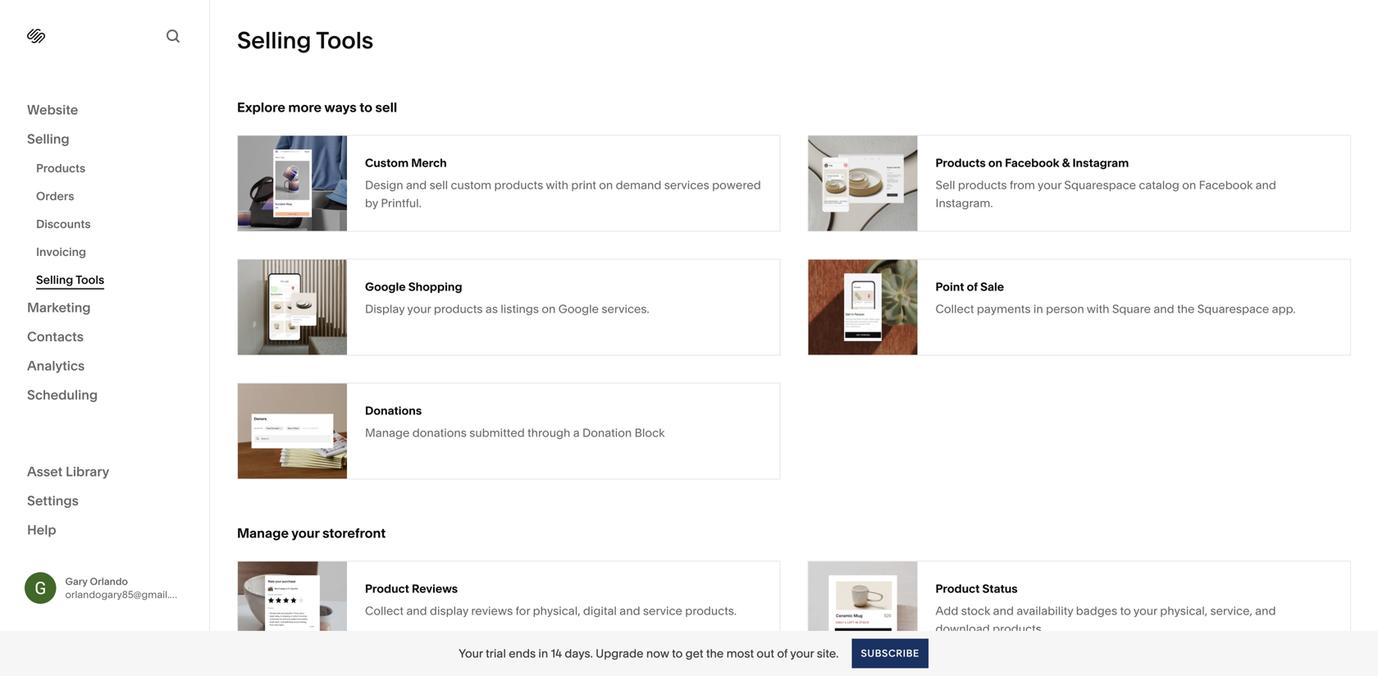 Task type: describe. For each thing, give the bounding box(es) containing it.
products. inside product reviews collect and display reviews for physical, digital and service products.
[[685, 604, 737, 618]]

badges
[[1076, 604, 1118, 618]]

design
[[365, 178, 403, 192]]

products on facebook & instagram sell products from your squarespace catalog on facebook and instagram.
[[936, 156, 1277, 210]]

gary orlando orlandogary85@gmail.com
[[65, 575, 191, 600]]

14
[[551, 647, 562, 661]]

for
[[516, 604, 530, 618]]

the for most
[[706, 647, 724, 661]]

explore more ways to sell
[[237, 99, 397, 115]]

products for from
[[958, 178, 1007, 192]]

donations
[[413, 426, 467, 440]]

status
[[983, 582, 1018, 596]]

&
[[1062, 156, 1070, 170]]

ways
[[324, 99, 357, 115]]

merch
[[411, 156, 447, 170]]

services
[[664, 178, 710, 192]]

product for collect
[[365, 582, 409, 596]]

availability
[[1017, 604, 1074, 618]]

your
[[459, 647, 483, 661]]

products link
[[36, 154, 191, 182]]

ends
[[509, 647, 536, 661]]

point
[[936, 280, 965, 294]]

custom merch design and sell custom products with print on demand services powered by printful.
[[365, 156, 761, 210]]

analytics
[[27, 358, 85, 374]]

most
[[727, 647, 754, 661]]

scheduling
[[27, 387, 98, 403]]

0 horizontal spatial facebook
[[1005, 156, 1060, 170]]

on right catalog
[[1183, 178, 1197, 192]]

display
[[365, 302, 405, 316]]

1 horizontal spatial to
[[672, 647, 683, 661]]

of inside point of sale collect payments in person with square and the squarespace app.
[[967, 280, 978, 294]]

product reviews collect and display reviews for physical, digital and service products.
[[365, 582, 737, 618]]

your left 'storefront'
[[291, 525, 320, 541]]

reviews
[[412, 582, 458, 596]]

your inside google shopping display your products as listings on google services.
[[407, 302, 431, 316]]

products for with
[[494, 178, 543, 192]]

and inside point of sale collect payments in person with square and the squarespace app.
[[1154, 302, 1175, 316]]

marketing link
[[27, 299, 182, 318]]

square
[[1113, 302, 1151, 316]]

products inside google shopping display your products as listings on google services.
[[434, 302, 483, 316]]

1 horizontal spatial selling tools
[[237, 26, 374, 54]]

selling tools link
[[36, 266, 191, 294]]

discounts
[[36, 217, 91, 231]]

selling link
[[27, 130, 182, 149]]

settings link
[[27, 492, 182, 511]]

donation
[[583, 426, 632, 440]]

contacts link
[[27, 328, 182, 347]]

digital
[[583, 604, 617, 618]]

orlandogary85@gmail.com
[[65, 589, 191, 600]]

add
[[936, 604, 959, 618]]

print
[[571, 178, 596, 192]]

and inside products on facebook & instagram sell products from your squarespace catalog on facebook and instagram.
[[1256, 178, 1277, 192]]

gary
[[65, 575, 88, 587]]

product status add stock and availability badges to your physical, service, and download products.
[[936, 582, 1276, 636]]

services.
[[602, 302, 650, 316]]

collect inside point of sale collect payments in person with square and the squarespace app.
[[936, 302, 974, 316]]

from
[[1010, 178, 1035, 192]]

storefront
[[323, 525, 386, 541]]

by
[[365, 196, 378, 210]]

stock
[[961, 604, 991, 618]]

products. inside product status add stock and availability badges to your physical, service, and download products.
[[993, 622, 1045, 636]]

donations
[[365, 404, 422, 418]]

download
[[936, 622, 990, 636]]

physical, inside product reviews collect and display reviews for physical, digital and service products.
[[533, 604, 581, 618]]

powered
[[712, 178, 761, 192]]

invoicing
[[36, 245, 86, 259]]

get
[[686, 647, 704, 661]]

sale
[[981, 280, 1005, 294]]

reviews
[[471, 604, 513, 618]]

1 horizontal spatial facebook
[[1199, 178, 1253, 192]]

physical, inside product status add stock and availability badges to your physical, service, and download products.
[[1160, 604, 1208, 618]]

asset library
[[27, 464, 109, 480]]

0 horizontal spatial tools
[[76, 273, 104, 287]]

subscribe button
[[852, 639, 929, 668]]

subscribe
[[861, 647, 920, 659]]

custom
[[365, 156, 409, 170]]

service
[[643, 604, 683, 618]]

scheduling link
[[27, 386, 182, 405]]

the for squarespace
[[1178, 302, 1195, 316]]



Task type: locate. For each thing, give the bounding box(es) containing it.
0 vertical spatial collect
[[936, 302, 974, 316]]

instagram.
[[936, 196, 993, 210]]

website link
[[27, 101, 182, 120]]

0 horizontal spatial sell
[[375, 99, 397, 115]]

products. down availability
[[993, 622, 1045, 636]]

with inside custom merch design and sell custom products with print on demand services powered by printful.
[[546, 178, 569, 192]]

invoicing link
[[36, 238, 191, 266]]

in left person
[[1034, 302, 1044, 316]]

1 horizontal spatial google
[[559, 302, 599, 316]]

squarespace left app.
[[1198, 302, 1270, 316]]

selling down website
[[27, 131, 69, 147]]

1 vertical spatial collect
[[365, 604, 404, 618]]

explore
[[237, 99, 285, 115]]

site.
[[817, 647, 839, 661]]

0 horizontal spatial physical,
[[533, 604, 581, 618]]

facebook
[[1005, 156, 1060, 170], [1199, 178, 1253, 192]]

demand
[[616, 178, 662, 192]]

on up instagram.
[[989, 156, 1003, 170]]

product inside product status add stock and availability badges to your physical, service, and download products.
[[936, 582, 980, 596]]

to left get
[[672, 647, 683, 661]]

google left services.
[[559, 302, 599, 316]]

with right person
[[1087, 302, 1110, 316]]

analytics link
[[27, 357, 182, 376]]

as
[[486, 302, 498, 316]]

selling inside "link"
[[27, 131, 69, 147]]

0 vertical spatial with
[[546, 178, 569, 192]]

tools
[[316, 26, 374, 54], [76, 273, 104, 287]]

with left print
[[546, 178, 569, 192]]

printful.
[[381, 196, 422, 210]]

products
[[494, 178, 543, 192], [958, 178, 1007, 192], [434, 302, 483, 316]]

app.
[[1272, 302, 1296, 316]]

0 vertical spatial selling
[[237, 26, 311, 54]]

0 horizontal spatial the
[[706, 647, 724, 661]]

payments
[[977, 302, 1031, 316]]

1 vertical spatial sell
[[430, 178, 448, 192]]

0 vertical spatial the
[[1178, 302, 1195, 316]]

product left reviews
[[365, 582, 409, 596]]

orders
[[36, 189, 74, 203]]

catalog
[[1139, 178, 1180, 192]]

discounts link
[[36, 210, 191, 238]]

0 vertical spatial products.
[[685, 604, 737, 618]]

with for person
[[1087, 302, 1110, 316]]

of
[[967, 280, 978, 294], [777, 647, 788, 661]]

1 vertical spatial selling tools
[[36, 273, 104, 287]]

more
[[288, 99, 322, 115]]

your right badges
[[1134, 604, 1158, 618]]

and
[[406, 178, 427, 192], [1256, 178, 1277, 192], [1154, 302, 1175, 316], [406, 604, 427, 618], [620, 604, 641, 618], [993, 604, 1014, 618], [1256, 604, 1276, 618]]

1 horizontal spatial manage
[[365, 426, 410, 440]]

collect
[[936, 302, 974, 316], [365, 604, 404, 618]]

selling tools up more
[[237, 26, 374, 54]]

1 vertical spatial in
[[539, 647, 548, 661]]

2 product from the left
[[936, 582, 980, 596]]

orders link
[[36, 182, 191, 210]]

1 vertical spatial to
[[1121, 604, 1131, 618]]

1 horizontal spatial in
[[1034, 302, 1044, 316]]

your inside products on facebook & instagram sell products from your squarespace catalog on facebook and instagram.
[[1038, 178, 1062, 192]]

1 horizontal spatial product
[[936, 582, 980, 596]]

to inside product status add stock and availability badges to your physical, service, and download products.
[[1121, 604, 1131, 618]]

with
[[546, 178, 569, 192], [1087, 302, 1110, 316]]

2 vertical spatial to
[[672, 647, 683, 661]]

on right print
[[599, 178, 613, 192]]

1 vertical spatial of
[[777, 647, 788, 661]]

sell for to
[[375, 99, 397, 115]]

products inside custom merch design and sell custom products with print on demand services powered by printful.
[[494, 178, 543, 192]]

days.
[[565, 647, 593, 661]]

service,
[[1211, 604, 1253, 618]]

to right badges
[[1121, 604, 1131, 618]]

2 vertical spatial selling
[[36, 273, 73, 287]]

2 physical, from the left
[[1160, 604, 1208, 618]]

upgrade
[[596, 647, 644, 661]]

0 vertical spatial facebook
[[1005, 156, 1060, 170]]

0 horizontal spatial collect
[[365, 604, 404, 618]]

1 vertical spatial google
[[559, 302, 599, 316]]

listings
[[501, 302, 539, 316]]

0 horizontal spatial google
[[365, 280, 406, 294]]

squarespace
[[1065, 178, 1136, 192], [1198, 302, 1270, 316]]

sell for and
[[430, 178, 448, 192]]

0 vertical spatial google
[[365, 280, 406, 294]]

0 vertical spatial sell
[[375, 99, 397, 115]]

google up display
[[365, 280, 406, 294]]

product for add
[[936, 582, 980, 596]]

1 vertical spatial tools
[[76, 273, 104, 287]]

your down shopping
[[407, 302, 431, 316]]

google
[[365, 280, 406, 294], [559, 302, 599, 316]]

tools up marketing link
[[76, 273, 104, 287]]

of left sale
[[967, 280, 978, 294]]

your right from
[[1038, 178, 1062, 192]]

products for products
[[36, 161, 85, 175]]

0 horizontal spatial to
[[360, 99, 373, 115]]

with inside point of sale collect payments in person with square and the squarespace app.
[[1087, 302, 1110, 316]]

your
[[1038, 178, 1062, 192], [407, 302, 431, 316], [291, 525, 320, 541], [1134, 604, 1158, 618], [790, 647, 814, 661]]

0 vertical spatial tools
[[316, 26, 374, 54]]

donations manage donations submitted through a donation block
[[365, 404, 665, 440]]

products up sell
[[936, 156, 986, 170]]

through
[[528, 426, 571, 440]]

now
[[646, 647, 669, 661]]

your left site.
[[790, 647, 814, 661]]

asset library link
[[27, 463, 182, 482]]

tools up ways
[[316, 26, 374, 54]]

help
[[27, 522, 56, 538]]

product inside product reviews collect and display reviews for physical, digital and service products.
[[365, 582, 409, 596]]

1 horizontal spatial sell
[[430, 178, 448, 192]]

0 horizontal spatial selling tools
[[36, 273, 104, 287]]

1 horizontal spatial products.
[[993, 622, 1045, 636]]

0 horizontal spatial squarespace
[[1065, 178, 1136, 192]]

marketing
[[27, 300, 91, 316]]

0 horizontal spatial with
[[546, 178, 569, 192]]

selling tools down invoicing
[[36, 273, 104, 287]]

0 vertical spatial in
[[1034, 302, 1044, 316]]

with for products
[[546, 178, 569, 192]]

sell
[[936, 178, 956, 192]]

orlando
[[90, 575, 128, 587]]

squarespace down the 'instagram'
[[1065, 178, 1136, 192]]

the right the square
[[1178, 302, 1195, 316]]

selling up marketing
[[36, 273, 73, 287]]

on inside custom merch design and sell custom products with print on demand services powered by printful.
[[599, 178, 613, 192]]

your inside product status add stock and availability badges to your physical, service, and download products.
[[1134, 604, 1158, 618]]

in
[[1034, 302, 1044, 316], [539, 647, 548, 661]]

website
[[27, 102, 78, 118]]

1 vertical spatial with
[[1087, 302, 1110, 316]]

physical, left service,
[[1160, 604, 1208, 618]]

2 horizontal spatial products
[[958, 178, 1007, 192]]

shopping
[[408, 280, 462, 294]]

instagram
[[1073, 156, 1129, 170]]

submitted
[[470, 426, 525, 440]]

and inside custom merch design and sell custom products with print on demand services powered by printful.
[[406, 178, 427, 192]]

0 vertical spatial of
[[967, 280, 978, 294]]

the inside point of sale collect payments in person with square and the squarespace app.
[[1178, 302, 1195, 316]]

out
[[757, 647, 775, 661]]

1 horizontal spatial with
[[1087, 302, 1110, 316]]

1 vertical spatial products.
[[993, 622, 1045, 636]]

1 vertical spatial facebook
[[1199, 178, 1253, 192]]

sell down merch
[[430, 178, 448, 192]]

1 horizontal spatial of
[[967, 280, 978, 294]]

point of sale collect payments in person with square and the squarespace app.
[[936, 280, 1296, 316]]

products. up get
[[685, 604, 737, 618]]

0 vertical spatial selling tools
[[237, 26, 374, 54]]

0 horizontal spatial product
[[365, 582, 409, 596]]

physical, right for
[[533, 604, 581, 618]]

1 physical, from the left
[[533, 604, 581, 618]]

help link
[[27, 521, 56, 539]]

the
[[1178, 302, 1195, 316], [706, 647, 724, 661]]

on right the 'listings' on the top of the page
[[542, 302, 556, 316]]

facebook up from
[[1005, 156, 1060, 170]]

selling tools
[[237, 26, 374, 54], [36, 273, 104, 287]]

1 horizontal spatial the
[[1178, 302, 1195, 316]]

products inside products on facebook & instagram sell products from your squarespace catalog on facebook and instagram.
[[958, 178, 1007, 192]]

0 horizontal spatial products.
[[685, 604, 737, 618]]

of right out at the right
[[777, 647, 788, 661]]

0 vertical spatial to
[[360, 99, 373, 115]]

on
[[989, 156, 1003, 170], [599, 178, 613, 192], [1183, 178, 1197, 192], [542, 302, 556, 316]]

0 horizontal spatial products
[[36, 161, 85, 175]]

0 horizontal spatial of
[[777, 647, 788, 661]]

in inside point of sale collect payments in person with square and the squarespace app.
[[1034, 302, 1044, 316]]

0 horizontal spatial manage
[[237, 525, 289, 541]]

products up the 'orders'
[[36, 161, 85, 175]]

in left 14
[[539, 647, 548, 661]]

sell right ways
[[375, 99, 397, 115]]

trial
[[486, 647, 506, 661]]

your trial ends in 14 days. upgrade now to get the most out of your site.
[[459, 647, 839, 661]]

google shopping display your products as listings on google services.
[[365, 280, 650, 316]]

block
[[635, 426, 665, 440]]

the right get
[[706, 647, 724, 661]]

1 vertical spatial manage
[[237, 525, 289, 541]]

product up add
[[936, 582, 980, 596]]

squarespace inside point of sale collect payments in person with square and the squarespace app.
[[1198, 302, 1270, 316]]

person
[[1046, 302, 1085, 316]]

products up instagram.
[[958, 178, 1007, 192]]

products inside products on facebook & instagram sell products from your squarespace catalog on facebook and instagram.
[[936, 156, 986, 170]]

1 horizontal spatial products
[[936, 156, 986, 170]]

1 vertical spatial squarespace
[[1198, 302, 1270, 316]]

to right ways
[[360, 99, 373, 115]]

products right custom
[[494, 178, 543, 192]]

0 vertical spatial squarespace
[[1065, 178, 1136, 192]]

1 product from the left
[[365, 582, 409, 596]]

1 horizontal spatial collect
[[936, 302, 974, 316]]

display
[[430, 604, 469, 618]]

1 horizontal spatial products
[[494, 178, 543, 192]]

selling up explore
[[237, 26, 311, 54]]

2 horizontal spatial to
[[1121, 604, 1131, 618]]

0 horizontal spatial in
[[539, 647, 548, 661]]

collect inside product reviews collect and display reviews for physical, digital and service products.
[[365, 604, 404, 618]]

0 horizontal spatial products
[[434, 302, 483, 316]]

collect down point
[[936, 302, 974, 316]]

1 vertical spatial the
[[706, 647, 724, 661]]

manage inside donations manage donations submitted through a donation block
[[365, 426, 410, 440]]

1 horizontal spatial squarespace
[[1198, 302, 1270, 316]]

facebook right catalog
[[1199, 178, 1253, 192]]

contacts
[[27, 329, 84, 345]]

settings
[[27, 493, 79, 509]]

manage your storefront
[[237, 525, 386, 541]]

0 vertical spatial manage
[[365, 426, 410, 440]]

1 vertical spatial selling
[[27, 131, 69, 147]]

1 horizontal spatial tools
[[316, 26, 374, 54]]

sell inside custom merch design and sell custom products with print on demand services powered by printful.
[[430, 178, 448, 192]]

on inside google shopping display your products as listings on google services.
[[542, 302, 556, 316]]

asset
[[27, 464, 63, 480]]

selling
[[237, 26, 311, 54], [27, 131, 69, 147], [36, 273, 73, 287]]

squarespace inside products on facebook & instagram sell products from your squarespace catalog on facebook and instagram.
[[1065, 178, 1136, 192]]

to
[[360, 99, 373, 115], [1121, 604, 1131, 618], [672, 647, 683, 661]]

sell
[[375, 99, 397, 115], [430, 178, 448, 192]]

1 horizontal spatial physical,
[[1160, 604, 1208, 618]]

products for products on facebook & instagram sell products from your squarespace catalog on facebook and instagram.
[[936, 156, 986, 170]]

products down shopping
[[434, 302, 483, 316]]

collect left 'display'
[[365, 604, 404, 618]]

library
[[66, 464, 109, 480]]



Task type: vqa. For each thing, say whether or not it's contained in the screenshot.
Enter A Name For Your Site And Then Tap Continue To Learn How We Can Help You Sell On Squarespace.
no



